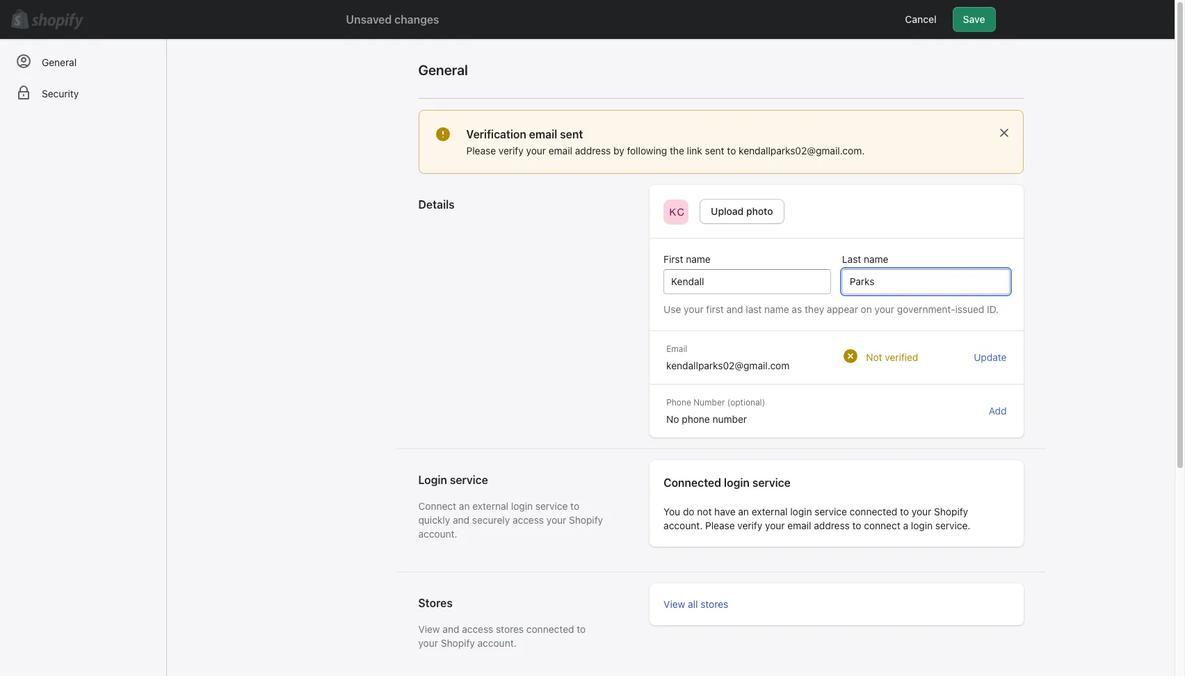 Task type: locate. For each thing, give the bounding box(es) containing it.
0 horizontal spatial please
[[466, 145, 496, 157]]

unsaved
[[346, 13, 392, 26]]

shopify inside you do not have an external login service connected to your shopify account. please verify your email address to connect a login service.
[[934, 506, 969, 518]]

cancel button
[[895, 7, 947, 32]]

name right first
[[686, 253, 711, 265]]

external up securely
[[473, 500, 509, 512]]

1 vertical spatial address
[[814, 520, 850, 532]]

address
[[575, 145, 611, 157], [814, 520, 850, 532]]

to inside the view and access stores connected to your shopify account.
[[577, 623, 586, 635]]

on
[[861, 303, 872, 315]]

photo
[[747, 205, 773, 217]]

First name text field
[[664, 269, 831, 294]]

verify down verification
[[499, 145, 524, 157]]

0 horizontal spatial an
[[459, 500, 470, 512]]

2 horizontal spatial shopify
[[934, 506, 969, 518]]

1 vertical spatial verify
[[738, 520, 763, 532]]

0 horizontal spatial shopify
[[441, 637, 475, 649]]

general up security
[[42, 56, 77, 68]]

please
[[466, 145, 496, 157], [705, 520, 735, 532]]

0 horizontal spatial verify
[[499, 145, 524, 157]]

1 horizontal spatial address
[[814, 520, 850, 532]]

0 horizontal spatial name
[[686, 253, 711, 265]]

verified
[[885, 351, 919, 363]]

email kendallparks02@gmail.com
[[667, 344, 790, 372]]

1 horizontal spatial account.
[[478, 637, 517, 649]]

update button
[[974, 351, 1007, 365]]

view inside the view and access stores connected to your shopify account.
[[418, 623, 440, 635]]

number
[[694, 397, 725, 408]]

and right quickly
[[453, 514, 470, 526]]

view for view all stores
[[664, 598, 686, 610]]

general down changes
[[418, 62, 468, 78]]

1 horizontal spatial verify
[[738, 520, 763, 532]]

external
[[473, 500, 509, 512], [752, 506, 788, 518]]

0 vertical spatial access
[[513, 514, 544, 526]]

external inside you do not have an external login service connected to your shopify account. please verify your email address to connect a login service.
[[752, 506, 788, 518]]

your
[[526, 145, 546, 157], [684, 303, 704, 315], [875, 303, 895, 315], [912, 506, 932, 518], [547, 514, 567, 526], [765, 520, 785, 532], [418, 637, 438, 649]]

appear
[[827, 303, 858, 315]]

and left last
[[727, 303, 743, 315]]

connected inside the view and access stores connected to your shopify account.
[[527, 623, 574, 635]]

access
[[513, 514, 544, 526], [462, 623, 493, 635]]

add
[[989, 405, 1007, 417]]

0 horizontal spatial stores
[[496, 623, 524, 635]]

stores
[[418, 597, 453, 609]]

no
[[667, 413, 679, 425]]

they
[[805, 303, 825, 315]]

securely
[[472, 514, 510, 526]]

connect
[[418, 500, 456, 512]]

name left as at the right top of the page
[[765, 303, 789, 315]]

2 vertical spatial email
[[788, 520, 812, 532]]

0 horizontal spatial account.
[[418, 528, 457, 540]]

1 vertical spatial and
[[453, 514, 470, 526]]

account. inside you do not have an external login service connected to your shopify account. please verify your email address to connect a login service.
[[664, 520, 703, 532]]

1 vertical spatial please
[[705, 520, 735, 532]]

shopify
[[934, 506, 969, 518], [569, 514, 603, 526], [441, 637, 475, 649]]

1 horizontal spatial external
[[752, 506, 788, 518]]

a
[[903, 520, 909, 532]]

shopify image
[[11, 9, 85, 30]]

and
[[727, 303, 743, 315], [453, 514, 470, 526], [443, 623, 460, 635]]

login
[[418, 474, 447, 486]]

use
[[664, 303, 681, 315]]

1 horizontal spatial sent
[[705, 145, 725, 157]]

by
[[614, 145, 625, 157]]

account. for login
[[418, 528, 457, 540]]

connect
[[864, 520, 901, 532]]

address left connect at right
[[814, 520, 850, 532]]

0 horizontal spatial access
[[462, 623, 493, 635]]

use your first and last name as they appear on your government-issued id.
[[664, 303, 999, 315]]

details
[[418, 198, 455, 211]]

account.
[[664, 520, 703, 532], [418, 528, 457, 540], [478, 637, 517, 649]]

1 horizontal spatial connected
[[850, 506, 898, 518]]

1 vertical spatial access
[[462, 623, 493, 635]]

and down stores
[[443, 623, 460, 635]]

update
[[974, 351, 1007, 363]]

last
[[746, 303, 762, 315]]

please down have
[[705, 520, 735, 532]]

save
[[963, 13, 985, 25]]

view all stores link
[[664, 598, 729, 610]]

0 horizontal spatial view
[[418, 623, 440, 635]]

service inside you do not have an external login service connected to your shopify account. please verify your email address to connect a login service.
[[815, 506, 847, 518]]

email
[[529, 128, 557, 141], [549, 145, 573, 157], [788, 520, 812, 532]]

not
[[697, 506, 712, 518]]

kendallparks02@gmail.com.
[[739, 145, 865, 157]]

0 vertical spatial address
[[575, 145, 611, 157]]

1 vertical spatial view
[[418, 623, 440, 635]]

1 horizontal spatial view
[[664, 598, 686, 610]]

0 horizontal spatial external
[[473, 500, 509, 512]]

shopify inside connect an external login service to quickly and securely access your shopify account.
[[569, 514, 603, 526]]

1 horizontal spatial access
[[513, 514, 544, 526]]

service inside connect an external login service to quickly and securely access your shopify account.
[[536, 500, 568, 512]]

stores
[[701, 598, 729, 610], [496, 623, 524, 635]]

view left all
[[664, 598, 686, 610]]

phone
[[667, 397, 691, 408]]

external right have
[[752, 506, 788, 518]]

0 vertical spatial email
[[529, 128, 557, 141]]

please down verification
[[466, 145, 496, 157]]

account. for connected
[[664, 520, 703, 532]]

verification email sent please verify your email address by following the link sent to kendallparks02@gmail.com.
[[466, 128, 865, 157]]

1 vertical spatial email
[[549, 145, 573, 157]]

connected
[[850, 506, 898, 518], [527, 623, 574, 635]]

an right connect
[[459, 500, 470, 512]]

1 vertical spatial connected
[[527, 623, 574, 635]]

general link
[[6, 50, 161, 75]]

you
[[664, 506, 681, 518]]

1 horizontal spatial please
[[705, 520, 735, 532]]

0 vertical spatial please
[[466, 145, 496, 157]]

(optional)
[[728, 397, 765, 408]]

verify inside you do not have an external login service connected to your shopify account. please verify your email address to connect a login service.
[[738, 520, 763, 532]]

account. inside the view and access stores connected to your shopify account.
[[478, 637, 517, 649]]

service
[[450, 474, 488, 486], [753, 477, 791, 489], [536, 500, 568, 512], [815, 506, 847, 518]]

have
[[715, 506, 736, 518]]

0 horizontal spatial connected
[[527, 623, 574, 635]]

kendallparks02@gmail.com
[[667, 360, 790, 372]]

2 vertical spatial and
[[443, 623, 460, 635]]

1 horizontal spatial stores
[[701, 598, 729, 610]]

shopify for login service
[[569, 514, 603, 526]]

login
[[724, 477, 750, 489], [511, 500, 533, 512], [791, 506, 812, 518], [911, 520, 933, 532]]

and inside the view and access stores connected to your shopify account.
[[443, 623, 460, 635]]

size 20 image
[[436, 128, 450, 141]]

2 horizontal spatial name
[[864, 253, 889, 265]]

address inside verification email sent please verify your email address by following the link sent to kendallparks02@gmail.com.
[[575, 145, 611, 157]]

account. inside connect an external login service to quickly and securely access your shopify account.
[[418, 528, 457, 540]]

as
[[792, 303, 802, 315]]

and inside connect an external login service to quickly and securely access your shopify account.
[[453, 514, 470, 526]]

view down stores
[[418, 623, 440, 635]]

view
[[664, 598, 686, 610], [418, 623, 440, 635]]

quickly
[[418, 514, 450, 526]]

name right last
[[864, 253, 889, 265]]

0 vertical spatial connected
[[850, 506, 898, 518]]

kc
[[670, 207, 686, 218]]

an right have
[[738, 506, 749, 518]]

1 vertical spatial sent
[[705, 145, 725, 157]]

1 vertical spatial stores
[[496, 623, 524, 635]]

an
[[459, 500, 470, 512], [738, 506, 749, 518]]

0 vertical spatial verify
[[499, 145, 524, 157]]

2 horizontal spatial account.
[[664, 520, 703, 532]]

not verified
[[866, 351, 919, 363]]

0 horizontal spatial address
[[575, 145, 611, 157]]

sent
[[560, 128, 583, 141], [705, 145, 725, 157]]

0 horizontal spatial sent
[[560, 128, 583, 141]]

general
[[42, 56, 77, 68], [418, 62, 468, 78]]

1 horizontal spatial shopify
[[569, 514, 603, 526]]

first
[[706, 303, 724, 315]]

0 vertical spatial view
[[664, 598, 686, 610]]

verify down connected login service
[[738, 520, 763, 532]]

Last name text field
[[842, 269, 1010, 294]]

size 20 image
[[997, 126, 1011, 140]]

1 horizontal spatial an
[[738, 506, 749, 518]]

to
[[727, 145, 736, 157], [571, 500, 580, 512], [900, 506, 909, 518], [853, 520, 862, 532], [577, 623, 586, 635]]

verify
[[499, 145, 524, 157], [738, 520, 763, 532]]

address left the by on the top of page
[[575, 145, 611, 157]]

name
[[686, 253, 711, 265], [864, 253, 889, 265], [765, 303, 789, 315]]



Task type: vqa. For each thing, say whether or not it's contained in the screenshot.
the started.
no



Task type: describe. For each thing, give the bounding box(es) containing it.
security
[[42, 88, 79, 99]]

0 vertical spatial stores
[[701, 598, 729, 610]]

do
[[683, 506, 695, 518]]

upload photo
[[711, 205, 773, 217]]

1 horizontal spatial name
[[765, 303, 789, 315]]

first name
[[664, 253, 711, 265]]

government-
[[897, 303, 956, 315]]

address inside you do not have an external login service connected to your shopify account. please verify your email address to connect a login service.
[[814, 520, 850, 532]]

email
[[667, 344, 688, 354]]

to inside verification email sent please verify your email address by following the link sent to kendallparks02@gmail.com.
[[727, 145, 736, 157]]

shopify for connected login service
[[934, 506, 969, 518]]

cancel
[[905, 13, 937, 25]]

last name
[[842, 253, 889, 265]]

connect an external login service to quickly and securely access your shopify account.
[[418, 500, 603, 540]]

not
[[866, 351, 883, 363]]

your inside connect an external login service to quickly and securely access your shopify account.
[[547, 514, 567, 526]]

security link
[[6, 81, 161, 106]]

you do not have an external login service connected to your shopify account. please verify your email address to connect a login service.
[[664, 506, 971, 532]]

last
[[842, 253, 861, 265]]

your inside the view and access stores connected to your shopify account.
[[418, 637, 438, 649]]

0 horizontal spatial general
[[42, 56, 77, 68]]

0 vertical spatial and
[[727, 303, 743, 315]]

to inside connect an external login service to quickly and securely access your shopify account.
[[571, 500, 580, 512]]

name for last name
[[864, 253, 889, 265]]

login inside connect an external login service to quickly and securely access your shopify account.
[[511, 500, 533, 512]]

service.
[[936, 520, 971, 532]]

an inside you do not have an external login service connected to your shopify account. please verify your email address to connect a login service.
[[738, 506, 749, 518]]

unsaved changes
[[346, 13, 439, 26]]

id.
[[987, 303, 999, 315]]

view all stores
[[664, 598, 729, 610]]

first
[[664, 253, 684, 265]]

connected inside you do not have an external login service connected to your shopify account. please verify your email address to connect a login service.
[[850, 506, 898, 518]]

access inside the view and access stores connected to your shopify account.
[[462, 623, 493, 635]]

shopify inside the view and access stores connected to your shopify account.
[[441, 637, 475, 649]]

color warning image
[[844, 349, 858, 363]]

name for first name
[[686, 253, 711, 265]]

please inside you do not have an external login service connected to your shopify account. please verify your email address to connect a login service.
[[705, 520, 735, 532]]

view for view and access stores connected to your shopify account.
[[418, 623, 440, 635]]

phone
[[682, 413, 710, 425]]

connected login service
[[664, 477, 791, 489]]

access inside connect an external login service to quickly and securely access your shopify account.
[[513, 514, 544, 526]]

an inside connect an external login service to quickly and securely access your shopify account.
[[459, 500, 470, 512]]

connected
[[664, 477, 721, 489]]

upload photo button
[[700, 199, 784, 224]]

number
[[713, 413, 747, 425]]

all
[[688, 598, 698, 610]]

add button
[[989, 404, 1007, 418]]

the
[[670, 145, 685, 157]]

verification
[[466, 128, 527, 141]]

following
[[627, 145, 667, 157]]

0 vertical spatial sent
[[560, 128, 583, 141]]

issued
[[956, 303, 985, 315]]

changes
[[395, 13, 439, 26]]

your inside verification email sent please verify your email address by following the link sent to kendallparks02@gmail.com.
[[526, 145, 546, 157]]

save button
[[953, 7, 996, 32]]

stores inside the view and access stores connected to your shopify account.
[[496, 623, 524, 635]]

login service
[[418, 474, 488, 486]]

upload
[[711, 205, 744, 217]]

link
[[687, 145, 703, 157]]

1 horizontal spatial general
[[418, 62, 468, 78]]

external inside connect an external login service to quickly and securely access your shopify account.
[[473, 500, 509, 512]]

please inside verification email sent please verify your email address by following the link sent to kendallparks02@gmail.com.
[[466, 145, 496, 157]]

phone number (optional) no phone number
[[667, 397, 765, 425]]

view and access stores connected to your shopify account.
[[418, 623, 586, 649]]

email inside you do not have an external login service connected to your shopify account. please verify your email address to connect a login service.
[[788, 520, 812, 532]]

verify inside verification email sent please verify your email address by following the link sent to kendallparks02@gmail.com.
[[499, 145, 524, 157]]



